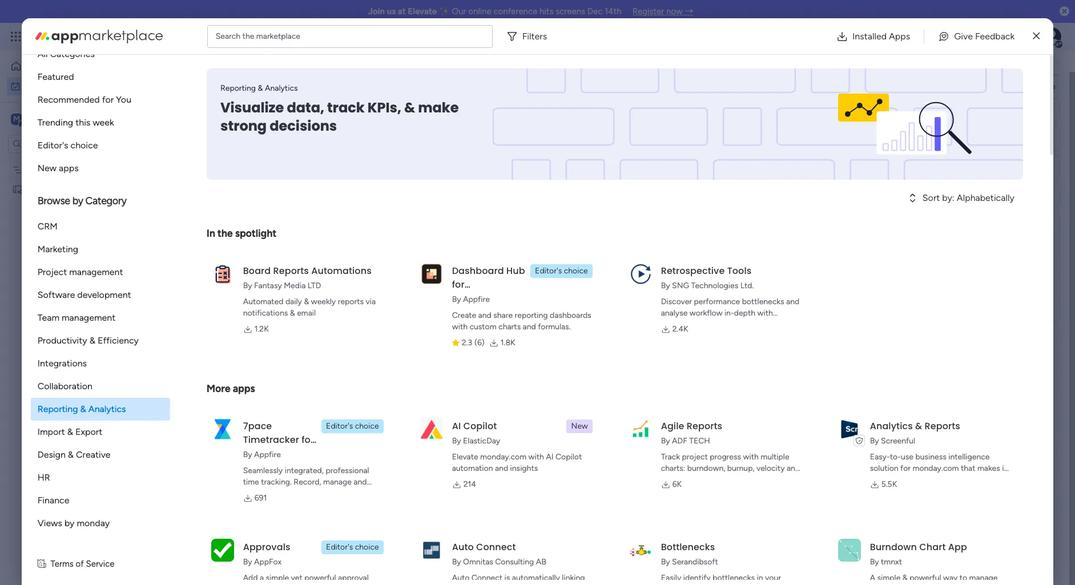 Task type: vqa. For each thing, say whether or not it's contained in the screenshot.
the daily
yes



Task type: describe. For each thing, give the bounding box(es) containing it.
now
[[667, 6, 683, 17]]

search the marketplace
[[216, 31, 300, 41]]

in-
[[725, 308, 734, 318]]

plans
[[215, 31, 234, 41]]

see plans
[[200, 31, 234, 41]]

tech
[[690, 436, 710, 446]]

work for monday
[[92, 30, 113, 43]]

app logo image for discover performance bottlenecks and analyse workflow in-depth with animations of project history, charts and statistics.
[[629, 263, 652, 285]]

notifications image
[[875, 31, 886, 42]]

by inside auto connect by omnitas consulting ab
[[452, 557, 461, 567]]

status column
[[860, 162, 913, 172]]

editor's choice for approvals
[[326, 543, 379, 552]]

connect for auto connect by omnitas consulting ab
[[476, 541, 516, 554]]

0 vertical spatial for
[[102, 94, 114, 105]]

none search field inside "main content"
[[168, 91, 276, 110]]

0 vertical spatial /
[[239, 142, 245, 157]]

1 vertical spatial monday
[[77, 518, 110, 529]]

and inside easily identify bottlenecks in your projects and see who's performin
[[693, 585, 706, 585]]

media
[[284, 281, 306, 291]]

views
[[38, 518, 62, 529]]

by inside retrospective tools by sng technologies ltd.
[[661, 281, 670, 291]]

monday.com inside add a simple yet powerful approval process to your monday.com board
[[301, 585, 347, 585]]

make
[[418, 98, 459, 117]]

appfire for dashboard hub for monday.com
[[463, 295, 490, 304]]

app logo image left screenful
[[838, 418, 861, 441]]

integrated,
[[285, 466, 324, 476]]

2.4k
[[673, 324, 689, 334]]

Search in workspace field
[[24, 137, 95, 150]]

customize for customize my work
[[865, 58, 913, 71]]

integrations
[[38, 358, 87, 369]]

banner logo image
[[801, 69, 1009, 180]]

group for group
[[699, 142, 721, 152]]

apps for new apps
[[59, 163, 79, 174]]

m
[[13, 114, 20, 124]]

0 horizontal spatial week
[[93, 117, 114, 128]]

project inside "discover performance bottlenecks and analyse workflow in-depth with animations of project history, charts and statistics."
[[712, 320, 738, 330]]

team
[[38, 312, 59, 323]]

visualize
[[220, 98, 284, 117]]

ab
[[536, 557, 546, 567]]

insights
[[510, 464, 538, 474]]

flow
[[702, 475, 718, 485]]

0 vertical spatial first
[[547, 166, 563, 176]]

your inside add a simple yet powerful approval process to your monday.com board
[[283, 585, 299, 585]]

extra
[[311, 489, 329, 499]]

dashboards
[[550, 311, 592, 320]]

new for new
[[571, 422, 588, 431]]

for for 7pace timetracker for monday.com
[[302, 434, 314, 447]]

ltd.
[[741, 281, 754, 291]]

serandibsoft
[[672, 557, 718, 567]]

reporting for reporting & analytics
[[38, 404, 78, 415]]

invite members image
[[925, 31, 937, 42]]

a
[[260, 573, 264, 583]]

0 horizontal spatial people
[[783, 142, 808, 152]]

customize for customize
[[383, 95, 421, 105]]

status for status
[[938, 142, 961, 152]]

with inside track project progress with multiple charts: burndown, burnup, velocity and cumulative flow diagram.
[[743, 452, 759, 462]]

auto for auto connect by omnitas consulting ab
[[452, 541, 474, 554]]

items right done
[[340, 95, 360, 105]]

boards,
[[897, 82, 923, 91]]

to inside a simple & powerful way to manage and overview projects.
[[960, 573, 968, 583]]

jacob simon image
[[1044, 27, 1062, 46]]

analytics & reports by screenful
[[870, 420, 961, 446]]

auto for auto connect is automatically linking items across multiple boards.
[[452, 573, 470, 583]]

0 vertical spatial board
[[40, 165, 61, 174]]

work for my
[[38, 81, 55, 91]]

reports for agile
[[687, 420, 723, 433]]

monday.com inside elevate monday.com with ai copilot automation and insights
[[480, 452, 527, 462]]

0 vertical spatial monday
[[51, 30, 90, 43]]

import
[[38, 427, 65, 438]]

hub
[[507, 264, 525, 278]]

simple inside a simple & powerful way to manage and overview projects.
[[878, 573, 901, 583]]

by inside bottlenecks by serandibsoft
[[661, 557, 670, 567]]

sort
[[923, 192, 940, 203]]

0 vertical spatial people
[[860, 105, 885, 115]]

strong
[[220, 117, 267, 135]]

my work button
[[7, 77, 123, 95]]

my for my work
[[171, 66, 198, 92]]

project
[[38, 267, 67, 278]]

this
[[75, 117, 90, 128]]

monday work management
[[51, 30, 177, 43]]

group title
[[681, 167, 718, 175]]

diagram.
[[720, 475, 750, 485]]

board inside board reports automations by fantasy media ltd
[[243, 264, 271, 278]]

by inside burndown chart app by tmnxt
[[870, 557, 879, 567]]

item 1
[[186, 166, 207, 175]]

by up add
[[243, 557, 252, 567]]

automated
[[243, 297, 284, 307]]

burnup,
[[728, 464, 755, 474]]

manage for record,
[[323, 478, 352, 487]]

linking
[[562, 573, 585, 583]]

done
[[320, 95, 338, 105]]

with inside the create and share reporting dashboards with custom charts and formulas.
[[452, 322, 468, 332]]

workspace image
[[11, 113, 22, 125]]

& left export
[[67, 427, 73, 438]]

notifications
[[243, 308, 288, 318]]

analytics for reporting & analytics
[[88, 404, 126, 415]]

statistics.
[[676, 331, 710, 341]]

people
[[972, 82, 997, 91]]

the for marketplace
[[243, 31, 254, 41]]

see inside easily identify bottlenecks in your projects and see who's performin
[[708, 585, 721, 585]]

dashboard hub for monday.com
[[452, 264, 525, 305]]

reports inside analytics & reports by screenful
[[925, 420, 961, 433]]

and inside elevate monday.com with ai copilot automation and insights
[[495, 464, 508, 474]]

status for status column
[[860, 162, 883, 172]]

record,
[[294, 478, 321, 487]]

app logo image for track project progress with multiple charts: burndown, burnup, velocity and cumulative flow diagram.
[[629, 418, 652, 441]]

kpis,
[[368, 98, 401, 117]]

your inside easily identify bottlenecks in your projects and see who's performin
[[765, 573, 781, 583]]

choice down this
[[71, 140, 98, 151]]

items inside auto connect is automatically linking items across multiple boards.
[[452, 585, 472, 585]]

charts inside the create and share reporting dashboards with custom charts and formulas.
[[499, 322, 521, 332]]

to inside add a simple yet powerful approval process to your monday.com board
[[273, 585, 281, 585]]

and inside seamlessly integrated, professional time tracking. record, manage and report without the extra work.
[[354, 478, 367, 487]]

give feedback button
[[929, 25, 1024, 48]]

of inside "discover performance bottlenecks and analyse workflow in-depth with animations of project history, charts and statistics."
[[702, 320, 710, 330]]

bottlenecks by serandibsoft
[[661, 541, 718, 567]]

featured
[[38, 71, 74, 82]]

0 horizontal spatial work
[[202, 66, 248, 92]]

items inside next week / 0 items
[[262, 290, 282, 299]]

app logo image for create and share reporting dashboards with custom charts and formulas.
[[420, 263, 443, 285]]

apps
[[889, 31, 911, 41]]

and inside a simple & powerful way to manage and overview projects.
[[870, 585, 884, 585]]

multiple inside track project progress with multiple charts: burndown, burnup, velocity and cumulative flow diagram.
[[761, 452, 790, 462]]

& right design
[[68, 450, 74, 460]]

track
[[661, 452, 680, 462]]

customize my work
[[865, 58, 954, 71]]

fantasy
[[254, 281, 282, 291]]

tracking.
[[261, 478, 292, 487]]

ltd
[[308, 281, 321, 291]]

and inside "main content"
[[957, 82, 970, 91]]

my up boards,
[[916, 58, 929, 71]]

app logo image for easily identify bottlenecks in your projects and see who's performin
[[629, 539, 652, 562]]

give
[[955, 31, 973, 41]]

technologies
[[691, 281, 739, 291]]

hide
[[301, 95, 318, 105]]

analyse
[[661, 308, 688, 318]]

my for my work
[[25, 81, 36, 91]]

give feedback link
[[929, 25, 1024, 48]]

more apps
[[207, 383, 255, 395]]

& up export
[[80, 404, 86, 415]]

0 horizontal spatial ai
[[452, 420, 461, 433]]

simple inside add a simple yet powerful approval process to your monday.com board
[[266, 573, 289, 583]]

item
[[186, 166, 202, 175]]

workspace
[[48, 113, 94, 124]]

1 vertical spatial first board
[[27, 184, 65, 194]]

group for group title
[[681, 167, 702, 175]]

powerful inside a simple & powerful way to manage and overview projects.
[[910, 573, 942, 583]]

monday.com inside 7pace timetracker for monday.com
[[243, 447, 306, 460]]

yet
[[291, 573, 303, 583]]

& up search icon
[[258, 83, 263, 93]]

column
[[885, 162, 913, 172]]

1.8k
[[501, 338, 516, 348]]

spotlight
[[235, 227, 277, 240]]

choice for 7pace timetracker for monday.com
[[355, 422, 379, 431]]

recommended for you
[[38, 94, 131, 105]]

feedback
[[975, 31, 1015, 41]]

0 vertical spatial to
[[1034, 82, 1042, 91]]

shareable board image
[[12, 184, 23, 194]]

apps marketplace image
[[35, 29, 163, 43]]

creative
[[76, 450, 111, 460]]

14th
[[605, 6, 622, 17]]

analytics for reporting & analytics visualize data, track kpis, & make strong decisions
[[265, 83, 298, 93]]

overdue /
[[192, 142, 247, 157]]

create
[[452, 311, 476, 320]]

1 vertical spatial /
[[247, 286, 253, 300]]

search image
[[262, 96, 271, 105]]

next
[[192, 286, 215, 300]]

retrospective tools by sng technologies ltd.
[[661, 264, 754, 291]]

editor's down trending
[[38, 140, 68, 151]]

create and share reporting dashboards with custom charts and formulas.
[[452, 311, 592, 332]]

editor's choice for dashboard hub for monday.com
[[535, 266, 588, 276]]

project management
[[38, 267, 123, 278]]

service
[[86, 559, 115, 569]]

adf
[[672, 436, 688, 446]]

first board link
[[545, 161, 651, 181]]

& up email
[[304, 297, 309, 307]]

browse
[[38, 195, 70, 207]]

discover performance bottlenecks and analyse workflow in-depth with animations of project history, charts and statistics.
[[661, 297, 800, 341]]

editor's choice down trending this week
[[38, 140, 98, 151]]



Task type: locate. For each thing, give the bounding box(es) containing it.
2 horizontal spatial analytics
[[870, 420, 913, 433]]

customize inside button
[[383, 95, 421, 105]]

appfire down timetracker
[[254, 450, 281, 460]]

with up burnup,
[[743, 452, 759, 462]]

connect for auto connect is automatically linking items across multiple boards.
[[472, 573, 503, 583]]

join
[[368, 6, 385, 17]]

work down home at the top left of page
[[38, 81, 55, 91]]

choice for dashboard hub for monday.com
[[564, 266, 588, 276]]

auto inside auto connect is automatically linking items across multiple boards.
[[452, 573, 470, 583]]

apps down 'search in workspace' 'field'
[[59, 163, 79, 174]]

0 horizontal spatial new
[[38, 163, 57, 174]]

home button
[[7, 57, 123, 75]]

1 horizontal spatial people
[[860, 105, 885, 115]]

by appfire for dashboard hub for monday.com
[[452, 295, 490, 304]]

like
[[1020, 82, 1032, 91]]

customize right 'track'
[[383, 95, 421, 105]]

simple up overview
[[878, 573, 901, 583]]

multiple up velocity
[[761, 452, 790, 462]]

1 powerful from the left
[[305, 573, 336, 583]]

tools
[[727, 264, 752, 278]]

0 horizontal spatial board
[[40, 165, 61, 174]]

see down identify
[[708, 585, 721, 585]]

app logo image left the omnitas
[[420, 539, 443, 562]]

1 horizontal spatial multiple
[[761, 452, 790, 462]]

analytics up screenful
[[870, 420, 913, 433]]

1 vertical spatial to
[[960, 573, 968, 583]]

software
[[38, 290, 75, 300]]

collaboration
[[38, 381, 92, 392]]

1 horizontal spatial status
[[938, 142, 961, 152]]

0 vertical spatial copilot
[[464, 420, 497, 433]]

1 vertical spatial customize
[[383, 95, 421, 105]]

customize down notifications image
[[865, 58, 913, 71]]

reports for board
[[273, 264, 309, 278]]

1 vertical spatial week
[[218, 286, 245, 300]]

title
[[704, 167, 718, 175]]

app logo image for elevate monday.com with ai copilot automation and insights
[[420, 418, 443, 441]]

multiple down is
[[499, 585, 528, 585]]

editor's up approval
[[326, 543, 353, 552]]

editor's up the professional
[[326, 422, 353, 431]]

1 horizontal spatial new
[[571, 422, 588, 431]]

cumulative
[[661, 475, 700, 485]]

2.3
[[462, 338, 472, 348]]

1 horizontal spatial work
[[931, 58, 954, 71]]

with inside elevate monday.com with ai copilot automation and insights
[[529, 452, 544, 462]]

main workspace
[[26, 113, 94, 124]]

with inside "discover performance bottlenecks and analyse workflow in-depth with animations of project history, charts and statistics."
[[758, 308, 773, 318]]

apps
[[59, 163, 79, 174], [233, 383, 255, 395]]

1 horizontal spatial project
[[712, 320, 738, 330]]

to right like
[[1034, 82, 1042, 91]]

editor's choice up dashboards at the bottom of the page
[[535, 266, 588, 276]]

my down see plans "button"
[[171, 66, 198, 92]]

see
[[200, 31, 213, 41]]

status
[[938, 142, 961, 152], [860, 162, 883, 172]]

/ down strong
[[239, 142, 245, 157]]

multiple inside auto connect is automatically linking items across multiple boards.
[[499, 585, 528, 585]]

share
[[494, 311, 513, 320]]

by left sng
[[661, 281, 670, 291]]

0 vertical spatial apps
[[59, 163, 79, 174]]

choice for approvals
[[355, 543, 379, 552]]

by up create
[[452, 295, 461, 304]]

7pace
[[243, 420, 272, 433]]

1 vertical spatial 0
[[229, 331, 234, 340]]

0 horizontal spatial charts
[[499, 322, 521, 332]]

1 horizontal spatial first board
[[547, 166, 586, 176]]

1 vertical spatial copilot
[[556, 452, 582, 462]]

reports inside board reports automations by fantasy media ltd
[[273, 264, 309, 278]]

monday.com up insights
[[480, 452, 527, 462]]

0 horizontal spatial apps
[[59, 163, 79, 174]]

0 left 1.2k
[[229, 331, 234, 340]]

and inside track project progress with multiple charts: burndown, burnup, velocity and cumulative flow diagram.
[[787, 464, 800, 474]]

board inside add a simple yet powerful approval process to your monday.com board
[[349, 585, 370, 585]]

status up by:
[[938, 142, 961, 152]]

1 horizontal spatial charts
[[768, 320, 790, 330]]

group
[[699, 142, 721, 152], [681, 167, 702, 175]]

analytics inside analytics & reports by screenful
[[870, 420, 913, 433]]

overview
[[885, 585, 918, 585]]

0 horizontal spatial work
[[38, 81, 55, 91]]

for left you
[[102, 94, 114, 105]]

list box containing my board
[[0, 158, 146, 353]]

1 vertical spatial project
[[682, 452, 708, 462]]

1 auto from the top
[[452, 541, 474, 554]]

1 vertical spatial bottlenecks
[[713, 573, 755, 583]]

1 vertical spatial group
[[681, 167, 702, 175]]

editor's for approvals
[[326, 543, 353, 552]]

bottlenecks
[[661, 541, 715, 554]]

0 horizontal spatial reports
[[273, 264, 309, 278]]

analytics up search icon
[[265, 83, 298, 93]]

0 horizontal spatial copilot
[[464, 420, 497, 433]]

by appfire up create
[[452, 295, 490, 304]]

monday.com up create
[[452, 292, 515, 305]]

1.2k
[[255, 324, 269, 334]]

seamlessly
[[243, 466, 283, 476]]

burndown
[[870, 541, 917, 554]]

app logo image left bottlenecks
[[629, 539, 652, 562]]

monday.com inside 'dashboard hub for monday.com'
[[452, 292, 515, 305]]

0 horizontal spatial of
[[76, 559, 84, 569]]

app logo image left 'tmnxt'
[[838, 539, 861, 562]]

1 horizontal spatial week
[[218, 286, 245, 300]]

0 vertical spatial status
[[938, 142, 961, 152]]

work
[[92, 30, 113, 43], [38, 81, 55, 91]]

by appfire for 7pace timetracker for monday.com
[[243, 450, 281, 460]]

my
[[916, 58, 929, 71], [171, 66, 198, 92], [25, 81, 36, 91], [27, 165, 38, 174]]

0 horizontal spatial by appfire
[[243, 450, 281, 460]]

add a simple yet powerful approval process to your monday.com board
[[243, 573, 370, 585]]

by right views
[[64, 518, 75, 529]]

app logo image left sng
[[629, 263, 652, 285]]

automations
[[311, 264, 372, 278]]

the left boards,
[[883, 82, 895, 91]]

by right browse
[[72, 195, 83, 207]]

conference
[[494, 6, 538, 17]]

0 inside next week / 0 items
[[255, 290, 261, 299]]

bottlenecks inside easily identify bottlenecks in your projects and see who's performin
[[713, 573, 755, 583]]

who's
[[722, 585, 743, 585]]

online
[[469, 6, 492, 17]]

decisions
[[270, 117, 337, 135]]

by up seamlessly
[[243, 450, 252, 460]]

my down home at the top left of page
[[25, 81, 36, 91]]

professional
[[326, 466, 369, 476]]

& right kpis,
[[404, 98, 415, 117]]

& down 'daily' at left
[[290, 308, 295, 318]]

my work
[[171, 66, 248, 92]]

reporting & analytics visualize data, track kpis, & make strong decisions
[[220, 83, 459, 135]]

email
[[297, 308, 316, 318]]

0 up notifications
[[255, 290, 261, 299]]

1 vertical spatial status
[[860, 162, 883, 172]]

copilot inside elevate monday.com with ai copilot automation and insights
[[556, 452, 582, 462]]

1 horizontal spatial powerful
[[910, 573, 942, 583]]

identify
[[684, 573, 711, 583]]

by inside the agile reports by adf tech
[[661, 436, 670, 446]]

see inside "main content"
[[1044, 82, 1056, 91]]

views by monday
[[38, 518, 110, 529]]

via
[[366, 297, 376, 307]]

select product image
[[10, 31, 22, 42]]

app logo image for automated daily & weekly reports via notifications & email
[[211, 263, 234, 285]]

0 horizontal spatial analytics
[[88, 404, 126, 415]]

by appfire up seamlessly
[[243, 450, 281, 460]]

1 horizontal spatial of
[[702, 320, 710, 330]]

report
[[243, 489, 265, 499]]

my for my board
[[27, 165, 38, 174]]

0 vertical spatial work
[[92, 30, 113, 43]]

by for browse
[[72, 195, 83, 207]]

0 vertical spatial management
[[115, 30, 177, 43]]

charts inside "discover performance bottlenecks and analyse workflow in-depth with animations of project history, charts and statistics."
[[768, 320, 790, 330]]

work up visualize at top left
[[202, 66, 248, 92]]

reports inside the agile reports by adf tech
[[687, 420, 723, 433]]

1 vertical spatial your
[[283, 585, 299, 585]]

charts right the history,
[[768, 320, 790, 330]]

a
[[870, 573, 876, 583]]

1 vertical spatial by appfire
[[243, 450, 281, 460]]

bottlenecks up depth
[[742, 297, 785, 307]]

0 horizontal spatial manage
[[323, 478, 352, 487]]

efficiency
[[98, 335, 139, 346]]

appfire for 7pace timetracker for monday.com
[[254, 450, 281, 460]]

by left screenful
[[870, 436, 879, 446]]

0 vertical spatial 0
[[255, 290, 261, 299]]

powerful right yet
[[305, 573, 336, 583]]

bottlenecks inside "discover performance bottlenecks and analyse workflow in-depth with animations of project history, charts and statistics."
[[742, 297, 785, 307]]

project down in-
[[712, 320, 738, 330]]

2 simple from the left
[[878, 573, 901, 583]]

connect up across
[[472, 573, 503, 583]]

items
[[340, 95, 360, 105], [262, 290, 282, 299], [236, 331, 256, 340], [452, 585, 472, 585]]

the inside seamlessly integrated, professional time tracking. record, manage and report without the extra work.
[[297, 489, 309, 499]]

week right this
[[93, 117, 114, 128]]

app logo image up next week / 0 items
[[211, 263, 234, 285]]

development
[[77, 290, 131, 300]]

2 vertical spatial for
[[302, 434, 314, 447]]

1 horizontal spatial customize
[[865, 58, 913, 71]]

with down create
[[452, 322, 468, 332]]

7pace timetracker for monday.com
[[243, 420, 314, 460]]

powerful up projects.
[[910, 573, 942, 583]]

0 vertical spatial manage
[[323, 478, 352, 487]]

project up burndown,
[[682, 452, 708, 462]]

for inside 'dashboard hub for monday.com'
[[452, 278, 465, 291]]

automatically
[[512, 573, 560, 583]]

first
[[547, 166, 563, 176], [27, 184, 42, 194]]

the for boards,
[[883, 82, 895, 91]]

bottlenecks for bottlenecks
[[713, 573, 755, 583]]

app logo image left by appfox
[[211, 539, 234, 562]]

manage
[[323, 478, 352, 487], [970, 573, 998, 583]]

data,
[[287, 98, 324, 117]]

list box
[[0, 158, 146, 353]]

automation
[[452, 464, 493, 474]]

reporting inside 'reporting & analytics visualize data, track kpis, & make strong decisions'
[[220, 83, 256, 93]]

agile
[[661, 420, 685, 433]]

(6)
[[475, 338, 485, 348]]

option
[[0, 159, 146, 162]]

first board inside first board link
[[547, 166, 586, 176]]

connect inside auto connect by omnitas consulting ab
[[476, 541, 516, 554]]

1 horizontal spatial board
[[349, 585, 370, 585]]

week right the next
[[218, 286, 245, 300]]

elevate inside elevate monday.com with ai copilot automation and insights
[[452, 452, 478, 462]]

editor's choice for 7pace timetracker for monday.com
[[326, 422, 379, 431]]

& left efficiency
[[89, 335, 95, 346]]

main content containing overdue /
[[151, 27, 1074, 585]]

1 vertical spatial apps
[[233, 383, 255, 395]]

monday.com
[[452, 292, 515, 305], [243, 447, 306, 460], [480, 452, 527, 462], [301, 585, 347, 585]]

installed apps button
[[828, 25, 920, 48]]

0 vertical spatial appfire
[[463, 295, 490, 304]]

register now → link
[[633, 6, 694, 17]]

2 vertical spatial management
[[62, 312, 116, 323]]

2 powerful from the left
[[910, 573, 942, 583]]

chart
[[920, 541, 946, 554]]

app logo image
[[211, 263, 234, 285], [420, 263, 443, 285], [629, 263, 652, 285], [211, 418, 234, 441], [420, 418, 443, 441], [629, 418, 652, 441], [838, 418, 861, 441], [211, 539, 234, 562], [420, 539, 443, 562], [629, 539, 652, 562], [838, 539, 861, 562]]

manage inside seamlessly integrated, professional time tracking. record, manage and report without the extra work.
[[323, 478, 352, 487]]

marketplace
[[256, 31, 300, 41]]

1 horizontal spatial manage
[[970, 573, 998, 583]]

ai inside elevate monday.com with ai copilot automation and insights
[[546, 452, 554, 462]]

dapulse x slim image
[[1033, 29, 1040, 43]]

terms of use image
[[38, 558, 46, 571]]

trending this week
[[38, 117, 114, 128]]

2 auto from the top
[[452, 573, 470, 583]]

agile reports by adf tech
[[661, 420, 723, 446]]

terms of service link
[[51, 558, 115, 571]]

group up title on the top right
[[699, 142, 721, 152]]

1 horizontal spatial by appfire
[[452, 295, 490, 304]]

auto up the omnitas
[[452, 541, 474, 554]]

consulting
[[495, 557, 534, 567]]

1 horizontal spatial 0
[[255, 290, 261, 299]]

new
[[38, 163, 57, 174], [571, 422, 588, 431]]

board down approval
[[349, 585, 370, 585]]

projects
[[661, 585, 691, 585]]

1 vertical spatial board
[[349, 585, 370, 585]]

by up a
[[870, 557, 879, 567]]

by for views
[[64, 518, 75, 529]]

manage right way
[[970, 573, 998, 583]]

bottlenecks up the who's
[[713, 573, 755, 583]]

0 vertical spatial customize
[[865, 58, 913, 71]]

manage up work.
[[323, 478, 352, 487]]

productivity & efficiency
[[38, 335, 139, 346]]

0 vertical spatial connect
[[476, 541, 516, 554]]

choice up the professional
[[355, 422, 379, 431]]

project inside track project progress with multiple charts: burndown, burnup, velocity and cumulative flow diagram.
[[682, 452, 708, 462]]

1 horizontal spatial reports
[[687, 420, 723, 433]]

1 vertical spatial manage
[[970, 573, 998, 583]]

by left the omnitas
[[452, 557, 461, 567]]

1 horizontal spatial see
[[1044, 82, 1056, 91]]

app logo image for auto connect is automatically linking items across multiple boards.
[[420, 539, 443, 562]]

1 vertical spatial connect
[[472, 573, 503, 583]]

1 vertical spatial of
[[76, 559, 84, 569]]

items up notifications
[[262, 290, 282, 299]]

0 horizontal spatial 0
[[229, 331, 234, 340]]

for for dashboard hub for monday.com
[[452, 278, 465, 291]]

reporting up import
[[38, 404, 78, 415]]

1 vertical spatial ai
[[546, 452, 554, 462]]

1 vertical spatial multiple
[[499, 585, 528, 585]]

bottlenecks for retrospective tools
[[742, 297, 785, 307]]

1 vertical spatial first
[[27, 184, 42, 194]]

0 vertical spatial reporting
[[220, 83, 256, 93]]

2 vertical spatial to
[[273, 585, 281, 585]]

for up the integrated,
[[302, 434, 314, 447]]

to right way
[[960, 573, 968, 583]]

work up home button
[[92, 30, 113, 43]]

boards.
[[530, 585, 556, 585]]

by up easily
[[661, 557, 670, 567]]

1 simple from the left
[[266, 573, 289, 583]]

0 vertical spatial your
[[765, 573, 781, 583]]

search everything image
[[978, 31, 990, 42]]

by down ai copilot
[[452, 436, 461, 446]]

0 vertical spatial by appfire
[[452, 295, 490, 304]]

copilot
[[464, 420, 497, 433], [556, 452, 582, 462]]

0 vertical spatial elevate
[[408, 6, 437, 17]]

✨
[[439, 6, 450, 17]]

items down notifications
[[236, 331, 256, 340]]

register now →
[[633, 6, 694, 17]]

editor's for dashboard hub for monday.com
[[535, 266, 562, 276]]

1 horizontal spatial apps
[[233, 383, 255, 395]]

v2 info image
[[1043, 244, 1051, 256]]

1 vertical spatial people
[[783, 142, 808, 152]]

help image
[[1004, 31, 1015, 42]]

/
[[239, 142, 245, 157], [247, 286, 253, 300]]

1 horizontal spatial analytics
[[265, 83, 298, 93]]

in
[[757, 573, 763, 583]]

1 vertical spatial management
[[69, 267, 123, 278]]

app logo image left the agile
[[629, 418, 652, 441]]

0 vertical spatial first board
[[547, 166, 586, 176]]

by inside analytics & reports by screenful
[[870, 436, 879, 446]]

0 horizontal spatial /
[[239, 142, 245, 157]]

new apps
[[38, 163, 79, 174]]

0 horizontal spatial elevate
[[408, 6, 437, 17]]

monday.com down yet
[[301, 585, 347, 585]]

time
[[243, 478, 259, 487]]

& up screenful
[[916, 420, 923, 433]]

0 horizontal spatial project
[[682, 452, 708, 462]]

app logo image for seamlessly integrated, professional time tracking. record, manage and report without the extra work.
[[211, 418, 234, 441]]

choice up approval
[[355, 543, 379, 552]]

0 items
[[229, 331, 256, 340]]

elevate right the at
[[408, 6, 437, 17]]

1 image
[[909, 23, 919, 36]]

work inside "main content"
[[931, 58, 954, 71]]

editor's choice up the professional
[[326, 422, 379, 431]]

apps for more apps
[[233, 383, 255, 395]]

see right like
[[1044, 82, 1056, 91]]

app logo image for a simple & powerful way to manage and overview projects.
[[838, 539, 861, 562]]

None search field
[[168, 91, 276, 110]]

0 vertical spatial ai
[[452, 420, 461, 433]]

to right process
[[273, 585, 281, 585]]

editor's choice up approval
[[326, 543, 379, 552]]

1 vertical spatial for
[[452, 278, 465, 291]]

of down workflow
[[702, 320, 710, 330]]

with
[[758, 308, 773, 318], [452, 322, 468, 332], [529, 452, 544, 462], [743, 452, 759, 462]]

project
[[712, 320, 738, 330], [682, 452, 708, 462]]

1 vertical spatial appfire
[[254, 450, 281, 460]]

0 vertical spatial bottlenecks
[[742, 297, 785, 307]]

easily identify bottlenecks in your projects and see who's performin
[[661, 573, 785, 585]]

analytics up export
[[88, 404, 126, 415]]

reporting up visualize at top left
[[220, 83, 256, 93]]

the right "search"
[[243, 31, 254, 41]]

0 vertical spatial project
[[712, 320, 738, 330]]

editor's for 7pace timetracker for monday.com
[[326, 422, 353, 431]]

ai
[[452, 420, 461, 433], [546, 452, 554, 462]]

1 horizontal spatial reporting
[[220, 83, 256, 93]]

0 vertical spatial analytics
[[265, 83, 298, 93]]

reporting for reporting & analytics visualize data, track kpis, & make strong decisions
[[220, 83, 256, 93]]

work inside button
[[38, 81, 55, 91]]

app logo image left 7pace
[[211, 418, 234, 441]]

of inside terms of service link
[[76, 559, 84, 569]]

powerful inside add a simple yet powerful approval process to your monday.com board
[[305, 573, 336, 583]]

without
[[267, 489, 295, 499]]

my inside button
[[25, 81, 36, 91]]

& inside analytics & reports by screenful
[[916, 420, 923, 433]]

0 vertical spatial week
[[93, 117, 114, 128]]

auto inside auto connect by omnitas consulting ab
[[452, 541, 474, 554]]

2 vertical spatial analytics
[[870, 420, 913, 433]]

new for new apps
[[38, 163, 57, 174]]

workspace selection element
[[11, 112, 95, 127]]

inbox image
[[900, 31, 912, 42]]

work up columns
[[931, 58, 954, 71]]

with up the history,
[[758, 308, 773, 318]]

1 horizontal spatial elevate
[[452, 452, 478, 462]]

for inside 7pace timetracker for monday.com
[[302, 434, 314, 447]]

0 vertical spatial group
[[699, 142, 721, 152]]

the down record,
[[297, 489, 309, 499]]

1 vertical spatial work
[[38, 81, 55, 91]]

management for team management
[[62, 312, 116, 323]]

items left across
[[452, 585, 472, 585]]

management for project management
[[69, 267, 123, 278]]

by inside board reports automations by fantasy media ltd
[[243, 281, 252, 291]]

browse by category
[[38, 195, 127, 207]]

connect up the omnitas
[[476, 541, 516, 554]]

in the spotlight
[[207, 227, 277, 240]]

1 horizontal spatial /
[[247, 286, 253, 300]]

0 horizontal spatial your
[[283, 585, 299, 585]]

& inside a simple & powerful way to manage and overview projects.
[[903, 573, 908, 583]]

Filter dashboard by text search field
[[168, 91, 276, 110]]

app logo image for add a simple yet powerful approval process to your monday.com board
[[211, 539, 234, 562]]

2 horizontal spatial for
[[452, 278, 465, 291]]

→
[[685, 6, 694, 17]]

board down 'search in workspace' 'field'
[[40, 165, 61, 174]]

manage for to
[[970, 573, 998, 583]]

the for spotlight
[[217, 227, 233, 240]]

manage inside a simple & powerful way to manage and overview projects.
[[970, 573, 998, 583]]

analytics inside 'reporting & analytics visualize data, track kpis, & make strong decisions'
[[265, 83, 298, 93]]

connect inside auto connect is automatically linking items across multiple boards.
[[472, 573, 503, 583]]

0 vertical spatial auto
[[452, 541, 474, 554]]

0 horizontal spatial powerful
[[305, 573, 336, 583]]

main content
[[151, 27, 1074, 585]]

choose
[[853, 82, 881, 91]]

0 vertical spatial see
[[1044, 82, 1056, 91]]

for
[[102, 94, 114, 105], [452, 278, 465, 291], [302, 434, 314, 447]]

apps image
[[950, 31, 962, 42]]

editor's right hub
[[535, 266, 562, 276]]

0 horizontal spatial first
[[27, 184, 42, 194]]



